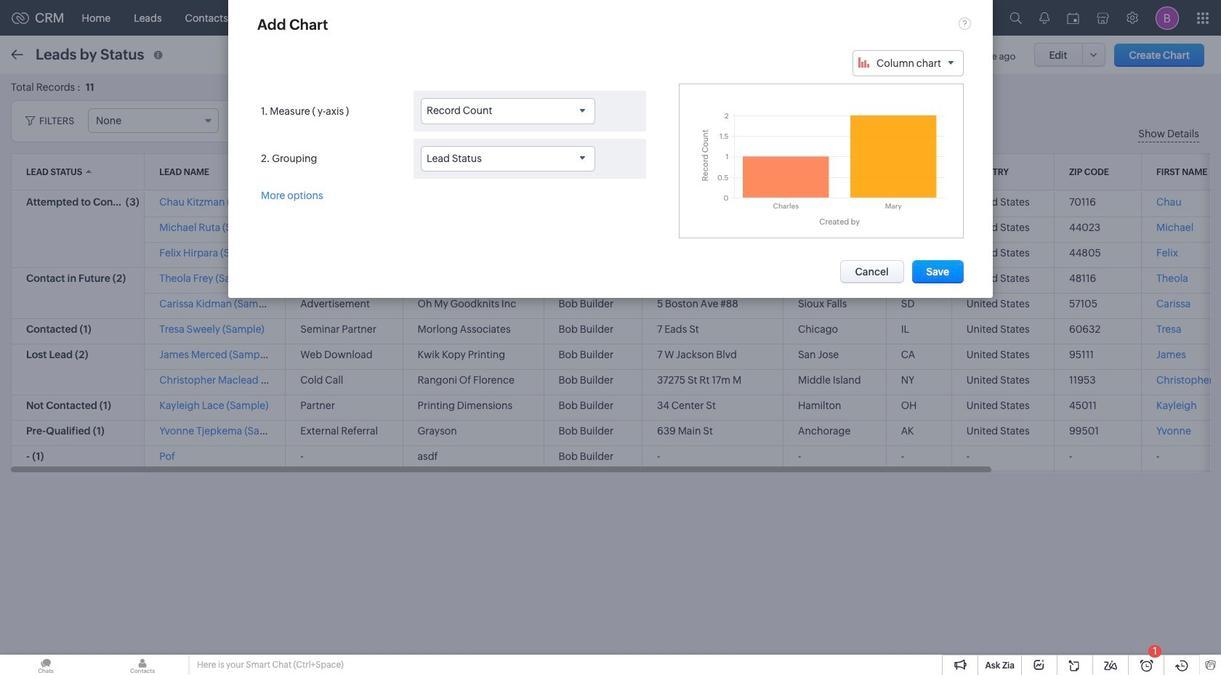 Task type: vqa. For each thing, say whether or not it's contained in the screenshot.
Leads link
no



Task type: describe. For each thing, give the bounding box(es) containing it.
signals element
[[1031, 0, 1058, 36]]

create menu image
[[974, 9, 992, 27]]

contacts image
[[97, 655, 188, 675]]

calendar image
[[1067, 12, 1079, 24]]



Task type: locate. For each thing, give the bounding box(es) containing it.
signals image
[[1039, 12, 1050, 24]]

search image
[[1010, 12, 1022, 24]]

logo image
[[12, 12, 29, 24]]

None text field
[[362, 109, 574, 132]]

profile element
[[1147, 0, 1188, 35]]

None button
[[840, 260, 904, 284]]

search element
[[1001, 0, 1031, 36]]

profile image
[[1156, 6, 1179, 29]]

create menu element
[[965, 0, 1001, 35]]

None submit
[[912, 260, 964, 284]]

None field
[[853, 50, 964, 76], [421, 98, 595, 124], [421, 146, 595, 172], [853, 50, 964, 76], [421, 98, 595, 124], [421, 146, 595, 172]]

chats image
[[0, 655, 92, 675]]

help image
[[959, 17, 971, 30]]



